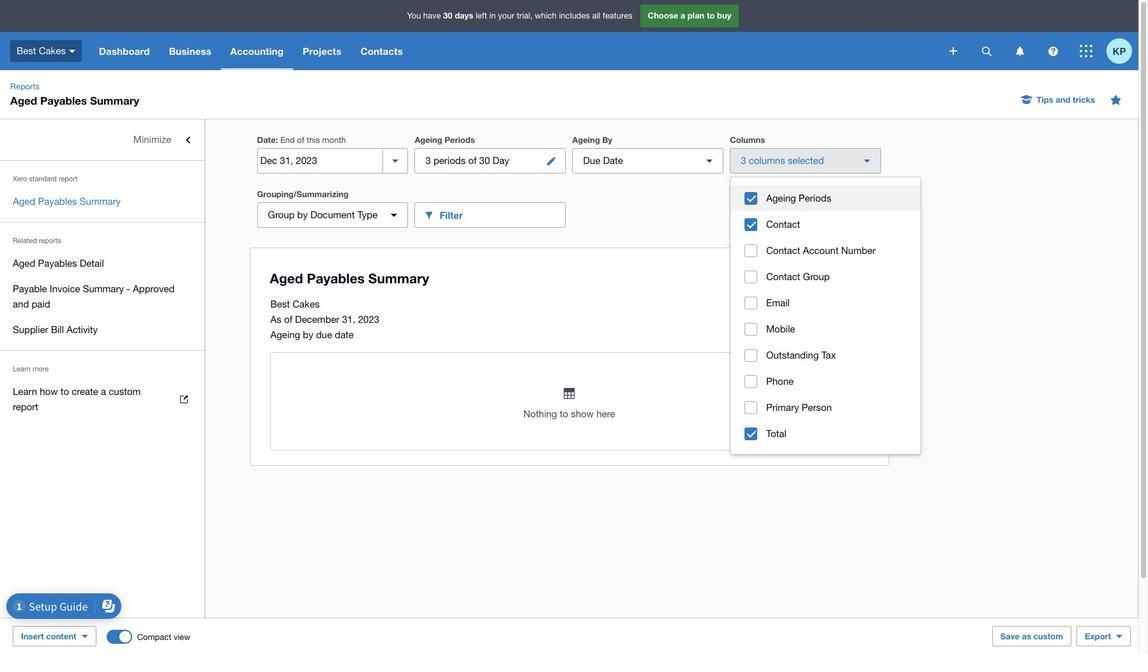 Task type: locate. For each thing, give the bounding box(es) containing it.
svg image
[[982, 46, 992, 56], [1016, 46, 1025, 56], [1049, 46, 1059, 56], [950, 47, 958, 55], [69, 50, 75, 53]]

cakes for best cakes as of december 31, 2023 ageing by due date
[[293, 299, 320, 310]]

1 horizontal spatial and
[[1056, 95, 1071, 105]]

payables for detail
[[38, 258, 77, 269]]

1 vertical spatial aged
[[13, 196, 35, 207]]

1 vertical spatial a
[[101, 387, 106, 397]]

total button
[[731, 421, 921, 447]]

in
[[490, 11, 496, 21]]

by left the due at the left bottom of page
[[303, 330, 314, 341]]

0 horizontal spatial a
[[101, 387, 106, 397]]

ageing down 'as'
[[271, 330, 300, 341]]

list box containing ageing periods
[[731, 178, 921, 455]]

by inside popup button
[[298, 210, 308, 220]]

summary
[[90, 94, 139, 107], [80, 196, 121, 207], [83, 284, 124, 295]]

31,
[[342, 314, 356, 325]]

0 vertical spatial custom
[[109, 387, 141, 397]]

0 vertical spatial cakes
[[39, 45, 66, 56]]

group
[[731, 178, 921, 455]]

best
[[17, 45, 36, 56], [271, 299, 290, 310]]

1 vertical spatial and
[[13, 299, 29, 310]]

best cakes button
[[0, 32, 89, 70]]

cakes up reports
[[39, 45, 66, 56]]

1 vertical spatial summary
[[80, 196, 121, 207]]

contact account number button
[[731, 238, 921, 264]]

to right how
[[61, 387, 69, 397]]

best up 'as'
[[271, 299, 290, 310]]

1 horizontal spatial ageing periods
[[767, 193, 832, 204]]

payables for summary
[[38, 196, 77, 207]]

number
[[842, 245, 876, 256]]

account
[[804, 245, 839, 256]]

1 vertical spatial of
[[469, 155, 477, 166]]

a right create at the left of page
[[101, 387, 106, 397]]

2 vertical spatial aged
[[13, 258, 35, 269]]

of left this
[[297, 135, 305, 145]]

contact inside "button"
[[767, 272, 801, 282]]

0 vertical spatial summary
[[90, 94, 139, 107]]

3 for 3 columns selected
[[741, 155, 747, 166]]

group down account
[[804, 272, 830, 282]]

30 inside button
[[480, 155, 490, 166]]

best inside best cakes popup button
[[17, 45, 36, 56]]

tips and tricks
[[1037, 95, 1096, 105]]

0 vertical spatial of
[[297, 135, 305, 145]]

0 horizontal spatial 30
[[444, 10, 453, 21]]

0 horizontal spatial and
[[13, 299, 29, 310]]

aged down reports link
[[10, 94, 37, 107]]

custom right create at the left of page
[[109, 387, 141, 397]]

summary down minimize button
[[80, 196, 121, 207]]

0 horizontal spatial 3
[[426, 155, 431, 166]]

periods
[[434, 155, 466, 166]]

1 vertical spatial 30
[[480, 155, 490, 166]]

date
[[257, 135, 276, 145], [603, 155, 624, 166]]

aged down 'related' at the left top
[[13, 258, 35, 269]]

0 vertical spatial contact
[[767, 219, 801, 230]]

cakes inside popup button
[[39, 45, 66, 56]]

ageing periods inside button
[[767, 193, 832, 204]]

periods up the 3 periods of 30 day
[[445, 135, 475, 145]]

3 down columns
[[741, 155, 747, 166]]

0 horizontal spatial date
[[257, 135, 276, 145]]

export button
[[1077, 627, 1132, 647]]

2 vertical spatial of
[[284, 314, 293, 325]]

payable invoice summary - approved and paid link
[[0, 277, 204, 318]]

approved
[[133, 284, 175, 295]]

related
[[13, 237, 37, 245]]

0 horizontal spatial report
[[13, 402, 38, 413]]

aged payables summary link
[[0, 189, 204, 215]]

banner
[[0, 0, 1139, 70]]

list box
[[731, 178, 921, 455]]

1 vertical spatial report
[[13, 402, 38, 413]]

and
[[1056, 95, 1071, 105], [13, 299, 29, 310]]

0 horizontal spatial best
[[17, 45, 36, 56]]

group
[[268, 210, 295, 220], [804, 272, 830, 282]]

aged inside reports aged payables summary
[[10, 94, 37, 107]]

by down grouping/summarizing
[[298, 210, 308, 220]]

ageing up more
[[767, 193, 797, 204]]

and inside button
[[1056, 95, 1071, 105]]

2 vertical spatial contact
[[767, 272, 801, 282]]

of right 'as'
[[284, 314, 293, 325]]

ageing inside button
[[767, 193, 797, 204]]

1 horizontal spatial date
[[603, 155, 624, 166]]

columns
[[730, 135, 766, 145]]

payables down 'xero standard report'
[[38, 196, 77, 207]]

periods
[[445, 135, 475, 145], [799, 193, 832, 204]]

0 vertical spatial and
[[1056, 95, 1071, 105]]

report inside the 'learn how to create a custom report'
[[13, 402, 38, 413]]

0 vertical spatial learn
[[13, 366, 31, 373]]

1 3 from the left
[[426, 155, 431, 166]]

how
[[40, 387, 58, 397]]

minimize
[[133, 134, 171, 145]]

due date button
[[573, 148, 724, 174]]

3 contact from the top
[[767, 272, 801, 282]]

standard
[[29, 175, 57, 183]]

payables down reports on the top of the page
[[38, 258, 77, 269]]

insert content button
[[13, 627, 96, 647]]

-
[[127, 284, 130, 295]]

custom right as
[[1034, 632, 1064, 642]]

ageing left by
[[573, 135, 600, 145]]

learn
[[13, 366, 31, 373], [13, 387, 37, 397]]

of inside button
[[469, 155, 477, 166]]

payables down reports link
[[40, 94, 87, 107]]

to
[[707, 10, 715, 21], [61, 387, 69, 397], [560, 409, 569, 420]]

detail
[[80, 258, 104, 269]]

plan
[[688, 10, 705, 21]]

0 vertical spatial group
[[268, 210, 295, 220]]

ageing periods
[[415, 135, 475, 145], [767, 193, 832, 204]]

0 horizontal spatial custom
[[109, 387, 141, 397]]

1 vertical spatial best
[[271, 299, 290, 310]]

1 horizontal spatial of
[[297, 135, 305, 145]]

you
[[407, 11, 421, 21]]

mobile button
[[731, 316, 921, 343]]

:
[[276, 135, 278, 145]]

2 horizontal spatial of
[[469, 155, 477, 166]]

and down payable on the top left
[[13, 299, 29, 310]]

contact up the email
[[767, 272, 801, 282]]

payables inside reports aged payables summary
[[40, 94, 87, 107]]

update
[[841, 210, 874, 221]]

best up reports
[[17, 45, 36, 56]]

1 vertical spatial group
[[804, 272, 830, 282]]

1 vertical spatial cakes
[[293, 299, 320, 310]]

end
[[280, 135, 295, 145]]

learn inside the 'learn how to create a custom report'
[[13, 387, 37, 397]]

0 horizontal spatial to
[[61, 387, 69, 397]]

0 vertical spatial by
[[298, 210, 308, 220]]

aged for aged payables summary
[[13, 196, 35, 207]]

to left the buy
[[707, 10, 715, 21]]

date inside popup button
[[603, 155, 624, 166]]

export
[[1086, 632, 1112, 642]]

2 3 from the left
[[741, 155, 747, 166]]

2 learn from the top
[[13, 387, 37, 397]]

3 periods of 30 day
[[426, 155, 510, 166]]

cakes inside best cakes as of december 31, 2023 ageing by due date
[[293, 299, 320, 310]]

reports
[[10, 82, 40, 91]]

more button
[[775, 203, 825, 228]]

3 inside button
[[426, 155, 431, 166]]

insert content
[[21, 632, 76, 642]]

1 horizontal spatial a
[[681, 10, 686, 21]]

1 vertical spatial to
[[61, 387, 69, 397]]

summary for invoice
[[83, 284, 124, 295]]

30 left the day
[[480, 155, 490, 166]]

and right tips
[[1056, 95, 1071, 105]]

group down grouping/summarizing
[[268, 210, 295, 220]]

buy
[[718, 10, 732, 21]]

due
[[584, 155, 601, 166]]

payables
[[40, 94, 87, 107], [38, 196, 77, 207], [38, 258, 77, 269]]

cakes up december
[[293, 299, 320, 310]]

periods up more
[[799, 193, 832, 204]]

summary inside payable invoice summary - approved and paid
[[83, 284, 124, 295]]

best cakes
[[17, 45, 66, 56]]

projects
[[303, 45, 342, 57]]

group containing ageing periods
[[731, 178, 921, 455]]

contact up contact account number
[[767, 219, 801, 230]]

aged payables detail link
[[0, 251, 204, 277]]

Report title field
[[267, 265, 864, 294]]

total
[[767, 429, 787, 440]]

1 horizontal spatial custom
[[1034, 632, 1064, 642]]

save
[[1001, 632, 1020, 642]]

0 horizontal spatial of
[[284, 314, 293, 325]]

payable
[[13, 284, 47, 295]]

1 horizontal spatial best
[[271, 299, 290, 310]]

periods inside the ageing periods button
[[799, 193, 832, 204]]

business
[[169, 45, 211, 57]]

1 horizontal spatial group
[[804, 272, 830, 282]]

person
[[802, 403, 832, 413]]

custom inside the 'learn how to create a custom report'
[[109, 387, 141, 397]]

30
[[444, 10, 453, 21], [480, 155, 490, 166]]

to left show on the bottom of page
[[560, 409, 569, 420]]

date left end
[[257, 135, 276, 145]]

1 horizontal spatial 30
[[480, 155, 490, 166]]

report down learn more
[[13, 402, 38, 413]]

1 horizontal spatial cakes
[[293, 299, 320, 310]]

0 horizontal spatial ageing periods
[[415, 135, 475, 145]]

1 horizontal spatial to
[[560, 409, 569, 420]]

1 vertical spatial contact
[[767, 245, 801, 256]]

of right periods
[[469, 155, 477, 166]]

more
[[793, 210, 816, 221]]

ageing inside best cakes as of december 31, 2023 ageing by due date
[[271, 330, 300, 341]]

and inside payable invoice summary - approved and paid
[[13, 299, 29, 310]]

learn down learn more
[[13, 387, 37, 397]]

summary left -
[[83, 284, 124, 295]]

0 vertical spatial periods
[[445, 135, 475, 145]]

days
[[455, 10, 474, 21]]

1 learn from the top
[[13, 366, 31, 373]]

0 vertical spatial 30
[[444, 10, 453, 21]]

group inside popup button
[[268, 210, 295, 220]]

summary for payables
[[80, 196, 121, 207]]

2 horizontal spatial to
[[707, 10, 715, 21]]

2 vertical spatial payables
[[38, 258, 77, 269]]

30 right the 'have'
[[444, 10, 453, 21]]

learn left the more
[[13, 366, 31, 373]]

of inside best cakes as of december 31, 2023 ageing by due date
[[284, 314, 293, 325]]

date
[[335, 330, 354, 341]]

contact up contact group
[[767, 245, 801, 256]]

ageing periods up more
[[767, 193, 832, 204]]

selected
[[788, 155, 825, 166]]

0 vertical spatial aged
[[10, 94, 37, 107]]

by
[[603, 135, 613, 145]]

1 horizontal spatial report
[[59, 175, 77, 183]]

date right due
[[603, 155, 624, 166]]

1 vertical spatial by
[[303, 330, 314, 341]]

2 contact from the top
[[767, 245, 801, 256]]

a left plan
[[681, 10, 686, 21]]

choose a plan to buy
[[648, 10, 732, 21]]

invoice
[[50, 284, 80, 295]]

1 horizontal spatial periods
[[799, 193, 832, 204]]

0 vertical spatial a
[[681, 10, 686, 21]]

best for best cakes as of december 31, 2023 ageing by due date
[[271, 299, 290, 310]]

projects button
[[293, 32, 351, 70]]

ageing by
[[573, 135, 613, 145]]

1 vertical spatial date
[[603, 155, 624, 166]]

0 vertical spatial best
[[17, 45, 36, 56]]

1 vertical spatial ageing periods
[[767, 193, 832, 204]]

best inside best cakes as of december 31, 2023 ageing by due date
[[271, 299, 290, 310]]

learn for learn more
[[13, 366, 31, 373]]

kp
[[1114, 45, 1127, 57]]

0 vertical spatial payables
[[40, 94, 87, 107]]

of inside date : end of this month
[[297, 135, 305, 145]]

report up aged payables summary
[[59, 175, 77, 183]]

summary up minimize button
[[90, 94, 139, 107]]

view
[[174, 633, 191, 643]]

0 horizontal spatial group
[[268, 210, 295, 220]]

contact for contact account number
[[767, 245, 801, 256]]

1 horizontal spatial 3
[[741, 155, 747, 166]]

reports
[[39, 237, 61, 245]]

1 vertical spatial custom
[[1034, 632, 1064, 642]]

aged down xero
[[13, 196, 35, 207]]

which
[[535, 11, 557, 21]]

1 vertical spatial payables
[[38, 196, 77, 207]]

dashboard
[[99, 45, 150, 57]]

1 vertical spatial periods
[[799, 193, 832, 204]]

1 vertical spatial learn
[[13, 387, 37, 397]]

as
[[1023, 632, 1032, 642]]

ageing
[[415, 135, 443, 145], [573, 135, 600, 145], [767, 193, 797, 204], [271, 330, 300, 341]]

report
[[59, 175, 77, 183], [13, 402, 38, 413]]

0 vertical spatial to
[[707, 10, 715, 21]]

supplier
[[13, 325, 48, 335]]

ageing periods up periods
[[415, 135, 475, 145]]

0 horizontal spatial cakes
[[39, 45, 66, 56]]

dashboard link
[[89, 32, 160, 70]]

1 contact from the top
[[767, 219, 801, 230]]

0 horizontal spatial periods
[[445, 135, 475, 145]]

3 left periods
[[426, 155, 431, 166]]

2 vertical spatial summary
[[83, 284, 124, 295]]



Task type: vqa. For each thing, say whether or not it's contained in the screenshot.
1st 29.00 "link" from the right
no



Task type: describe. For each thing, give the bounding box(es) containing it.
custom inside save as custom button
[[1034, 632, 1064, 642]]

grouping/summarizing
[[257, 189, 349, 199]]

phone button
[[731, 369, 921, 395]]

outstanding
[[767, 350, 819, 361]]

filter
[[440, 209, 463, 221]]

3 for 3 periods of 30 day
[[426, 155, 431, 166]]

nothing to show here
[[524, 409, 616, 420]]

best for best cakes
[[17, 45, 36, 56]]

2023
[[358, 314, 380, 325]]

group inside "button"
[[804, 272, 830, 282]]

compact
[[137, 633, 171, 643]]

aged payables summary
[[13, 196, 121, 207]]

xero standard report
[[13, 175, 77, 183]]

learn more
[[13, 366, 49, 373]]

content
[[46, 632, 76, 642]]

paid
[[32, 299, 50, 310]]

related reports
[[13, 237, 61, 245]]

includes
[[559, 11, 590, 21]]

filter button
[[415, 203, 566, 228]]

email button
[[731, 290, 921, 316]]

show
[[571, 409, 594, 420]]

contacts button
[[351, 32, 413, 70]]

svg image
[[1081, 45, 1093, 58]]

as
[[271, 314, 282, 325]]

svg image inside best cakes popup button
[[69, 50, 75, 53]]

learn for learn how to create a custom report
[[13, 387, 37, 397]]

learn how to create a custom report
[[13, 387, 141, 413]]

december
[[295, 314, 340, 325]]

Select end date field
[[258, 149, 383, 173]]

phone
[[767, 376, 794, 387]]

insert
[[21, 632, 44, 642]]

primary person
[[767, 403, 832, 413]]

tax
[[822, 350, 837, 361]]

tips
[[1037, 95, 1054, 105]]

email
[[767, 298, 790, 309]]

3 columns selected
[[741, 155, 825, 166]]

minimize button
[[0, 127, 204, 153]]

0 vertical spatial date
[[257, 135, 276, 145]]

contact for contact
[[767, 219, 801, 230]]

document
[[311, 210, 355, 220]]

learn how to create a custom report link
[[0, 380, 204, 420]]

supplier bill activity
[[13, 325, 98, 335]]

date : end of this month
[[257, 135, 346, 145]]

reports aged payables summary
[[10, 82, 139, 107]]

outstanding tax button
[[731, 343, 921, 369]]

reports link
[[5, 81, 45, 93]]

2 vertical spatial to
[[560, 409, 569, 420]]

this
[[307, 135, 320, 145]]

due
[[316, 330, 332, 341]]

contact for contact group
[[767, 272, 801, 282]]

tricks
[[1074, 95, 1096, 105]]

due date
[[584, 155, 624, 166]]

features
[[603, 11, 633, 21]]

cakes for best cakes
[[39, 45, 66, 56]]

tips and tricks button
[[1014, 89, 1104, 110]]

best cakes as of december 31, 2023 ageing by due date
[[271, 299, 380, 341]]

by inside best cakes as of december 31, 2023 ageing by due date
[[303, 330, 314, 341]]

bill
[[51, 325, 64, 335]]

choose
[[648, 10, 679, 21]]

kp button
[[1107, 32, 1139, 70]]

payable invoice summary - approved and paid
[[13, 284, 175, 310]]

group by document type button
[[257, 203, 409, 228]]

activity
[[67, 325, 98, 335]]

aged payables detail
[[13, 258, 104, 269]]

aged for aged payables detail
[[13, 258, 35, 269]]

summary inside reports aged payables summary
[[90, 94, 139, 107]]

of for best cakes as of december 31, 2023 ageing by due date
[[284, 314, 293, 325]]

create
[[72, 387, 98, 397]]

accounting
[[231, 45, 284, 57]]

outstanding tax
[[767, 350, 837, 361]]

group by document type
[[268, 210, 378, 220]]

to inside the 'learn how to create a custom report'
[[61, 387, 69, 397]]

contact group
[[767, 272, 830, 282]]

banner containing kp
[[0, 0, 1139, 70]]

have
[[424, 11, 441, 21]]

compact view
[[137, 633, 191, 643]]

business button
[[160, 32, 221, 70]]

accounting button
[[221, 32, 293, 70]]

supplier bill activity link
[[0, 318, 204, 343]]

type
[[358, 210, 378, 220]]

primary person button
[[731, 395, 921, 421]]

remove from favorites image
[[1104, 87, 1129, 112]]

save as custom button
[[993, 627, 1072, 647]]

0 vertical spatial report
[[59, 175, 77, 183]]

a inside the 'learn how to create a custom report'
[[101, 387, 106, 397]]

left
[[476, 11, 487, 21]]

of for date : end of this month
[[297, 135, 305, 145]]

0 vertical spatial ageing periods
[[415, 135, 475, 145]]

you have 30 days left in your trial, which includes all features
[[407, 10, 633, 21]]

list of convenience dates image
[[383, 148, 409, 174]]

contact account number
[[767, 245, 876, 256]]

trial,
[[517, 11, 533, 21]]

ageing up periods
[[415, 135, 443, 145]]

3 periods of 30 day button
[[415, 148, 566, 174]]

columns
[[749, 155, 786, 166]]



